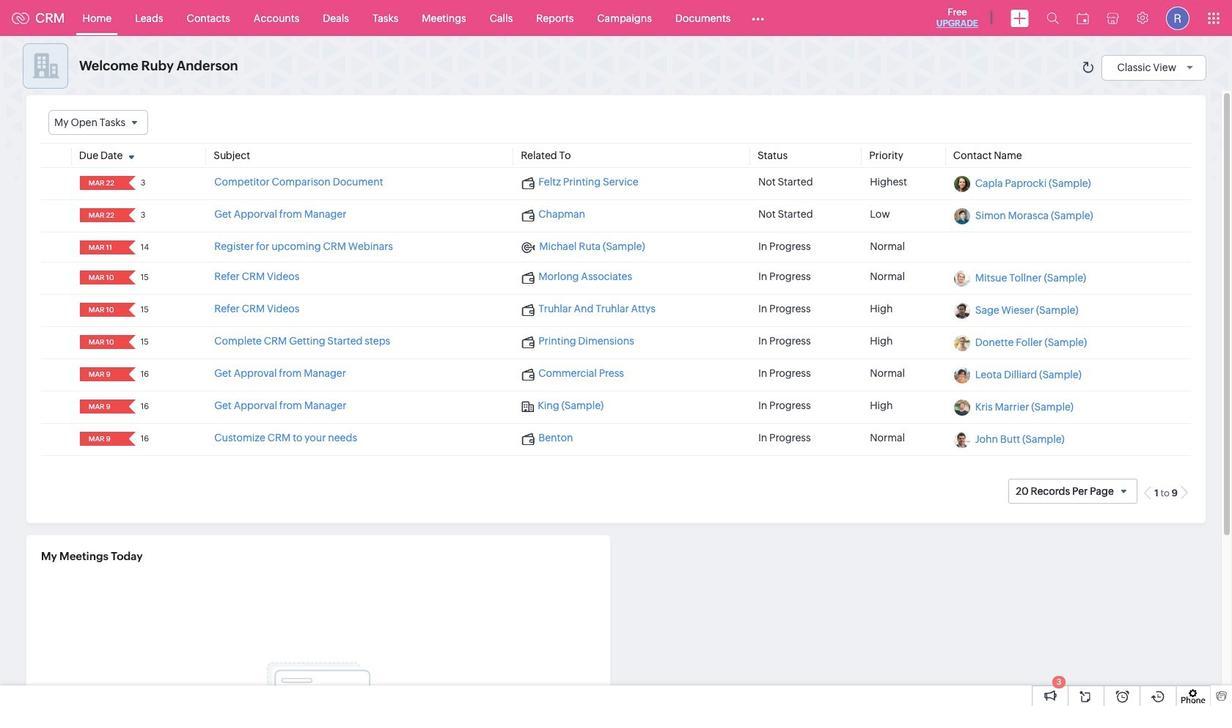 Task type: vqa. For each thing, say whether or not it's contained in the screenshot.
Miller related to michael- gruta@noemail.com
no



Task type: describe. For each thing, give the bounding box(es) containing it.
Other Modules field
[[743, 6, 775, 30]]

calendar image
[[1077, 12, 1090, 24]]

search element
[[1038, 0, 1069, 36]]

create menu element
[[1002, 0, 1038, 36]]



Task type: locate. For each thing, give the bounding box(es) containing it.
None field
[[48, 110, 148, 135], [84, 176, 119, 190], [84, 209, 119, 223], [84, 241, 119, 255], [84, 271, 119, 285], [84, 303, 119, 317], [84, 336, 119, 349], [84, 368, 119, 382], [84, 400, 119, 414], [84, 432, 119, 446], [48, 110, 148, 135], [84, 176, 119, 190], [84, 209, 119, 223], [84, 241, 119, 255], [84, 271, 119, 285], [84, 303, 119, 317], [84, 336, 119, 349], [84, 368, 119, 382], [84, 400, 119, 414], [84, 432, 119, 446]]

create menu image
[[1011, 9, 1030, 27]]

profile element
[[1158, 0, 1199, 36]]

logo image
[[12, 12, 29, 24]]

search image
[[1047, 12, 1060, 24]]

profile image
[[1167, 6, 1190, 30]]



